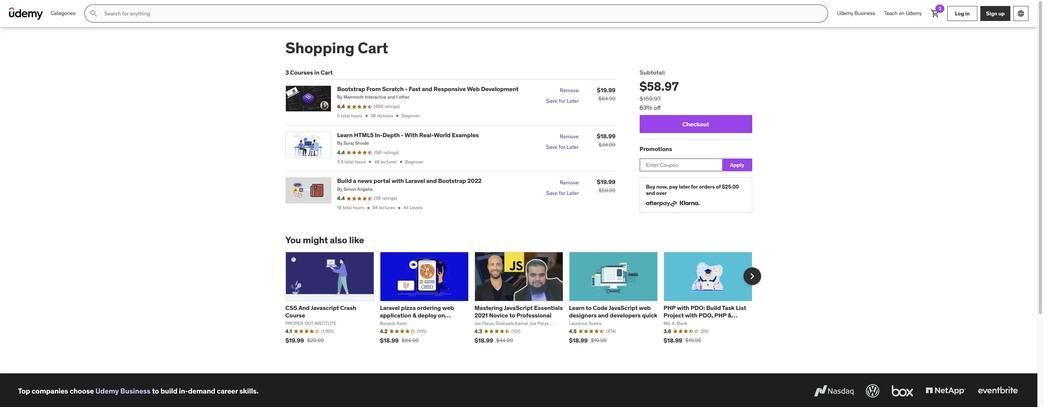 Task type: locate. For each thing, give the bounding box(es) containing it.
bootstrap left 2022
[[438, 177, 466, 185]]

0 vertical spatial $19.99
[[597, 86, 616, 94]]

(656 ratings)
[[374, 104, 400, 109]]

2 remove button from the top
[[560, 132, 579, 142]]

3 4.4 from the top
[[337, 195, 345, 202]]

ratings)
[[385, 104, 400, 109], [384, 150, 399, 155], [382, 196, 397, 201]]

business left the teach
[[855, 10, 875, 17]]

1 remove button from the top
[[560, 86, 579, 96]]

hours left xxsmall icon
[[351, 113, 362, 119]]

1 vertical spatial 3
[[285, 69, 289, 76]]

remove save for later for 2022
[[546, 179, 579, 196]]

2 horizontal spatial to
[[586, 305, 592, 312]]

build a news portal with laravel and bootstrap 2022 link
[[337, 177, 482, 185]]

3 inside 3 link
[[939, 6, 941, 11]]

learn to code javascript web designers and developers quick
[[569, 305, 658, 319]]

to inside mastering javascript essentials 2021 novice to professional
[[509, 312, 515, 319]]

1 vertical spatial save for later button
[[546, 142, 579, 153]]

0 vertical spatial lectures
[[377, 113, 393, 119]]

save for 2022
[[546, 190, 558, 196]]

to
[[586, 305, 592, 312], [509, 312, 515, 319], [152, 387, 159, 396]]

2 by from the top
[[337, 140, 342, 146]]

news
[[358, 177, 372, 185]]

2 & from the left
[[728, 312, 732, 319]]

0 horizontal spatial build
[[337, 177, 352, 185]]

4.4 up 5
[[337, 103, 345, 110]]

all
[[403, 205, 409, 211]]

0 horizontal spatial business
[[120, 387, 151, 396]]

learn left 'code'
[[569, 305, 585, 312]]

interactive
[[365, 94, 386, 100]]

1 horizontal spatial -
[[405, 85, 407, 93]]

$19.99 up $59.99
[[597, 178, 616, 186]]

total right 5
[[341, 113, 350, 119]]

sign up link
[[981, 6, 1011, 21]]

laravel up levels
[[405, 177, 425, 185]]

3 for 3 courses in cart
[[285, 69, 289, 76]]

- left with
[[401, 131, 403, 139]]

1 vertical spatial hours
[[355, 159, 366, 165]]

1 horizontal spatial web
[[639, 305, 651, 312]]

1 vertical spatial total
[[344, 159, 354, 165]]

categories
[[51, 10, 76, 17]]

1 vertical spatial on
[[438, 312, 445, 319]]

0 horizontal spatial udemy business link
[[95, 387, 151, 396]]

web inside laravel pizza ordering web application & deploy on cloudways
[[442, 305, 454, 312]]

xxsmall image right 49 lectures
[[399, 159, 404, 165]]

ratings) up the 84 lectures
[[382, 196, 397, 201]]

remove button left $18.99
[[560, 132, 579, 142]]

2 vertical spatial by
[[337, 186, 342, 192]]

responsive
[[434, 85, 466, 93]]

remove save for later
[[546, 87, 579, 104], [546, 133, 579, 150], [546, 179, 579, 196]]

36
[[371, 113, 376, 119]]

by inside 'build a news portal with laravel and bootstrap 2022 by simon angatia'
[[337, 186, 342, 192]]

0 horizontal spatial bootstrap
[[337, 85, 365, 93]]

1 vertical spatial beginner
[[405, 159, 424, 165]]

php with pdo: build task list project with pdo, php & mysql link
[[664, 305, 746, 326]]

2 vertical spatial total
[[343, 205, 352, 211]]

0 vertical spatial hours
[[351, 113, 362, 119]]

1 $19.99 from the top
[[597, 86, 616, 94]]

lectures down 581 ratings element
[[381, 159, 397, 165]]

1 horizontal spatial to
[[509, 312, 515, 319]]

on right the teach
[[899, 10, 905, 17]]

mastering javascript essentials 2021 novice to professional link
[[475, 305, 563, 319]]

2 vertical spatial remove save for later
[[546, 179, 579, 196]]

0 horizontal spatial cart
[[321, 69, 333, 76]]

hours left 49
[[355, 159, 366, 165]]

0 horizontal spatial 3
[[285, 69, 289, 76]]

- inside bootstrap from scratch - fast and responsive web development by mammoth interactive and 1 other
[[405, 85, 407, 93]]

$19.99 $59.99
[[597, 178, 616, 194]]

0 vertical spatial business
[[855, 10, 875, 17]]

ratings) for depth
[[384, 150, 399, 155]]

remove save for later for examples
[[546, 133, 579, 150]]

1 vertical spatial remove
[[560, 133, 579, 140]]

- up other
[[405, 85, 407, 93]]

and inside 'build a news portal with laravel and bootstrap 2022 by simon angatia'
[[426, 177, 437, 185]]

remove button left $19.99 $59.99 at right top
[[560, 178, 579, 188]]

3 remove save for later from the top
[[546, 179, 579, 196]]

0 vertical spatial save for later button
[[546, 96, 579, 107]]

2 $19.99 from the top
[[597, 178, 616, 186]]

hours for from
[[351, 113, 362, 119]]

learn inside the learn html5 in-depth - with real-world examples by suraj shinde
[[337, 131, 353, 139]]

ratings) down the 1
[[385, 104, 400, 109]]

0 horizontal spatial laravel
[[380, 305, 400, 312]]

0 horizontal spatial -
[[401, 131, 403, 139]]

36 lectures
[[371, 113, 393, 119]]

1 remove from the top
[[560, 87, 579, 94]]

total for learn
[[344, 159, 354, 165]]

1 by from the top
[[337, 94, 342, 100]]

0 vertical spatial remove save for later
[[546, 87, 579, 104]]

ratings) inside 656 ratings element
[[385, 104, 400, 109]]

subtotal:
[[640, 69, 665, 76]]

total
[[341, 113, 350, 119], [344, 159, 354, 165], [343, 205, 352, 211]]

xxsmall image for -
[[395, 113, 400, 119]]

total right 18
[[343, 205, 352, 211]]

lectures for news
[[379, 205, 395, 211]]

1 remove save for later from the top
[[546, 87, 579, 104]]

nasdaq image
[[812, 383, 856, 400]]

choose
[[70, 387, 94, 396]]

0 horizontal spatial learn
[[337, 131, 353, 139]]

development
[[481, 85, 519, 93]]

web right ordering
[[442, 305, 454, 312]]

lectures for in-
[[381, 159, 397, 165]]

hours for a
[[353, 205, 364, 211]]

& left deploy
[[413, 312, 416, 319]]

0 vertical spatial 4.4
[[337, 103, 345, 110]]

0 horizontal spatial on
[[438, 312, 445, 319]]

$18.99 $34.99
[[597, 132, 616, 148]]

$19.99 for 2022
[[597, 178, 616, 186]]

0 horizontal spatial javascript
[[504, 305, 533, 312]]

0 vertical spatial -
[[405, 85, 407, 93]]

2 remove save for later from the top
[[546, 133, 579, 150]]

by inside bootstrap from scratch - fast and responsive web development by mammoth interactive and 1 other
[[337, 94, 342, 100]]

beginner up with
[[402, 113, 420, 119]]

to left 'code'
[[586, 305, 592, 312]]

all levels
[[403, 205, 422, 211]]

1 vertical spatial learn
[[569, 305, 585, 312]]

from
[[366, 85, 381, 93]]

1 vertical spatial cart
[[321, 69, 333, 76]]

2 4.4 from the top
[[337, 149, 345, 156]]

3.5
[[337, 159, 344, 165]]

1 vertical spatial later
[[567, 144, 579, 150]]

0 horizontal spatial in
[[314, 69, 319, 76]]

business left build
[[120, 387, 151, 396]]

2 vertical spatial ratings)
[[382, 196, 397, 201]]

xxsmall image
[[395, 113, 400, 119], [368, 159, 373, 165], [399, 159, 404, 165], [366, 205, 371, 211], [397, 205, 402, 211]]

3 save for later button from the top
[[546, 188, 579, 199]]

0 vertical spatial beginner
[[402, 113, 420, 119]]

with right 'portal'
[[392, 177, 404, 185]]

0 vertical spatial later
[[567, 98, 579, 104]]

1 vertical spatial laravel
[[380, 305, 400, 312]]

hours left 84
[[353, 205, 364, 211]]

learn for learn html5 in-depth - with real-world examples by suraj shinde
[[337, 131, 353, 139]]

xxsmall image down 656 ratings element
[[395, 113, 400, 119]]

remove save for later for development
[[546, 87, 579, 104]]

1 save for later button from the top
[[546, 96, 579, 107]]

1 horizontal spatial on
[[899, 10, 905, 17]]

total right 3.5
[[344, 159, 354, 165]]

lectures down 656 ratings element
[[377, 113, 393, 119]]

klarna image
[[680, 200, 700, 207]]

novice
[[489, 312, 508, 319]]

63%
[[640, 104, 652, 112]]

3 link
[[927, 5, 945, 23]]

total for build
[[343, 205, 352, 211]]

portal
[[374, 177, 390, 185]]

to left build
[[152, 387, 159, 396]]

$19.99 for development
[[597, 86, 616, 94]]

build
[[160, 387, 177, 396]]

1
[[396, 94, 398, 100]]

cart
[[358, 39, 388, 57], [321, 69, 333, 76]]

and
[[298, 305, 310, 312]]

1 vertical spatial build
[[706, 305, 721, 312]]

build up simon
[[337, 177, 352, 185]]

0 vertical spatial cart
[[358, 39, 388, 57]]

with
[[405, 131, 418, 139]]

ratings) for portal
[[382, 196, 397, 201]]

for for learn html5 in-depth - with real-world examples
[[559, 144, 565, 150]]

by
[[337, 94, 342, 100], [337, 140, 342, 146], [337, 186, 342, 192]]

0 horizontal spatial to
[[152, 387, 159, 396]]

remove left $18.99
[[560, 133, 579, 140]]

hours for html5
[[355, 159, 366, 165]]

essentials
[[534, 305, 563, 312]]

carousel element
[[285, 252, 761, 350]]

2 remove from the top
[[560, 133, 579, 140]]

$19.99
[[597, 86, 616, 94], [597, 178, 616, 186]]

depth
[[383, 131, 400, 139]]

1 4.4 from the top
[[337, 103, 345, 110]]

php right pdo,
[[714, 312, 727, 319]]

1 save from the top
[[546, 98, 558, 104]]

& left list
[[728, 312, 732, 319]]

1 vertical spatial lectures
[[381, 159, 397, 165]]

promotions
[[640, 145, 672, 153]]

(581 ratings)
[[374, 150, 399, 155]]

on right deploy
[[438, 312, 445, 319]]

2 vertical spatial lectures
[[379, 205, 395, 211]]

quick
[[642, 312, 658, 319]]

pdo,
[[699, 312, 713, 319]]

to for top companies choose udemy business to build in-demand career skills.
[[152, 387, 159, 396]]

for
[[559, 98, 565, 104], [559, 144, 565, 150], [691, 184, 698, 190], [559, 190, 565, 196]]

1 vertical spatial $19.99
[[597, 178, 616, 186]]

1 web from the left
[[442, 305, 454, 312]]

php up 'mysql'
[[664, 305, 676, 312]]

1 & from the left
[[413, 312, 416, 319]]

by left mammoth
[[337, 94, 342, 100]]

learn up suraj
[[337, 131, 353, 139]]

and inside learn to code javascript web designers and developers quick
[[598, 312, 609, 319]]

1 horizontal spatial laravel
[[405, 177, 425, 185]]

$19.99 up $64.99
[[597, 86, 616, 94]]

submit search image
[[89, 9, 98, 18]]

1 horizontal spatial bootstrap
[[438, 177, 466, 185]]

code
[[593, 305, 608, 312]]

to inside learn to code javascript web designers and developers quick
[[586, 305, 592, 312]]

learn for learn to code javascript web designers and developers quick
[[569, 305, 585, 312]]

1 horizontal spatial udemy
[[837, 10, 853, 17]]

css and javascript crash course link
[[285, 305, 356, 319]]

later left $19.99 $64.99
[[567, 98, 579, 104]]

2 vertical spatial hours
[[353, 205, 364, 211]]

3 left courses
[[285, 69, 289, 76]]

39 ratings element
[[374, 196, 397, 202]]

1 javascript from the left
[[504, 305, 533, 312]]

ratings) inside 39 ratings element
[[382, 196, 397, 201]]

0 vertical spatial learn
[[337, 131, 353, 139]]

with inside 'build a news portal with laravel and bootstrap 2022 by simon angatia'
[[392, 177, 404, 185]]

to right novice
[[509, 312, 515, 319]]

1 vertical spatial ratings)
[[384, 150, 399, 155]]

for for bootstrap from scratch - fast and responsive web development
[[559, 98, 565, 104]]

xxsmall image left all
[[397, 205, 402, 211]]

1 vertical spatial remove save for later
[[546, 133, 579, 150]]

mastering
[[475, 305, 503, 312]]

on
[[899, 10, 905, 17], [438, 312, 445, 319]]

xxsmall image left 84
[[366, 205, 371, 211]]

4.4
[[337, 103, 345, 110], [337, 149, 345, 156], [337, 195, 345, 202]]

in right courses
[[314, 69, 319, 76]]

1 horizontal spatial 3
[[939, 6, 941, 11]]

2 vertical spatial save
[[546, 190, 558, 196]]

3 by from the top
[[337, 186, 342, 192]]

4.4 for bootstrap from scratch - fast and responsive web development
[[337, 103, 345, 110]]

shopping cart with 3 items image
[[931, 9, 940, 18]]

might
[[303, 235, 328, 246]]

1 vertical spatial -
[[401, 131, 403, 139]]

3 save from the top
[[546, 190, 558, 196]]

javascript inside mastering javascript essentials 2021 novice to professional
[[504, 305, 533, 312]]

1 horizontal spatial php
[[714, 312, 727, 319]]

0 vertical spatial 3
[[939, 6, 941, 11]]

and inside buy now, pay later for orders of $25.00 and over
[[646, 190, 655, 197]]

in right log
[[965, 10, 970, 17]]

3 left log
[[939, 6, 941, 11]]

1 horizontal spatial &
[[728, 312, 732, 319]]

1 vertical spatial save
[[546, 144, 558, 150]]

business
[[855, 10, 875, 17], [120, 387, 151, 396]]

beginner up build a news portal with laravel and bootstrap 2022 link
[[405, 159, 424, 165]]

0 horizontal spatial &
[[413, 312, 416, 319]]

2 vertical spatial 4.4
[[337, 195, 345, 202]]

2 javascript from the left
[[609, 305, 638, 312]]

build left the task
[[706, 305, 721, 312]]

& inside laravel pizza ordering web application & deploy on cloudways
[[413, 312, 416, 319]]

3 remove from the top
[[560, 179, 579, 186]]

$34.99
[[599, 141, 616, 148]]

lectures down 39 ratings element
[[379, 205, 395, 211]]

fast
[[409, 85, 421, 93]]

1 horizontal spatial udemy business link
[[833, 5, 880, 23]]

2 vertical spatial save for later button
[[546, 188, 579, 199]]

by left suraj
[[337, 140, 342, 146]]

build inside 'build a news portal with laravel and bootstrap 2022 by simon angatia'
[[337, 177, 352, 185]]

sign
[[986, 10, 997, 17]]

cloudways
[[380, 319, 410, 326]]

84 lectures
[[373, 205, 395, 211]]

0 vertical spatial build
[[337, 177, 352, 185]]

udemy business link
[[833, 5, 880, 23], [95, 387, 151, 396]]

0 vertical spatial by
[[337, 94, 342, 100]]

0 vertical spatial total
[[341, 113, 350, 119]]

$64.99
[[599, 95, 616, 102]]

web left project
[[639, 305, 651, 312]]

shopping cart
[[285, 39, 388, 57]]

bootstrap up mammoth
[[337, 85, 365, 93]]

later for examples
[[567, 144, 579, 150]]

log in
[[955, 10, 970, 17]]

0 vertical spatial ratings)
[[385, 104, 400, 109]]

2 vertical spatial remove
[[560, 179, 579, 186]]

0 vertical spatial laravel
[[405, 177, 425, 185]]

1 vertical spatial bootstrap
[[438, 177, 466, 185]]

1 horizontal spatial learn
[[569, 305, 585, 312]]

buy
[[646, 184, 655, 190]]

1 horizontal spatial javascript
[[609, 305, 638, 312]]

remove button left $19.99 $64.99
[[560, 86, 579, 96]]

2 vertical spatial later
[[567, 190, 579, 196]]

xxsmall image for depth
[[399, 159, 404, 165]]

remove left $19.99 $59.99 at right top
[[560, 179, 579, 186]]

xxsmall image
[[364, 113, 369, 119]]

2 vertical spatial remove button
[[560, 178, 579, 188]]

3 remove button from the top
[[560, 178, 579, 188]]

later left $18.99 $34.99 on the right top
[[567, 144, 579, 150]]

ratings) up 49 lectures
[[384, 150, 399, 155]]

2 horizontal spatial udemy
[[906, 10, 922, 17]]

2 web from the left
[[639, 305, 651, 312]]

0 vertical spatial remove button
[[560, 86, 579, 96]]

1 horizontal spatial build
[[706, 305, 721, 312]]

later left $19.99 $59.99 at right top
[[567, 190, 579, 196]]

0 vertical spatial save
[[546, 98, 558, 104]]

laravel up cloudways
[[380, 305, 400, 312]]

learn inside learn to code javascript web designers and developers quick
[[569, 305, 585, 312]]

laravel pizza ordering web application & deploy on cloudways
[[380, 305, 454, 326]]

by inside the learn html5 in-depth - with real-world examples by suraj shinde
[[337, 140, 342, 146]]

2021
[[475, 312, 488, 319]]

2 save for later button from the top
[[546, 142, 579, 153]]

0 horizontal spatial web
[[442, 305, 454, 312]]

in
[[965, 10, 970, 17], [314, 69, 319, 76]]

Search for anything text field
[[103, 7, 819, 20]]

4.4 up 3.5
[[337, 149, 345, 156]]

4.4 up 18
[[337, 195, 345, 202]]

0 vertical spatial remove
[[560, 87, 579, 94]]

save for development
[[546, 98, 558, 104]]

crash
[[340, 305, 356, 312]]

developers
[[610, 312, 641, 319]]

2 save from the top
[[546, 144, 558, 150]]

1 vertical spatial 4.4
[[337, 149, 345, 156]]

remove for bootstrap from scratch - fast and responsive web development
[[560, 87, 579, 94]]

shopping
[[285, 39, 355, 57]]

by left simon
[[337, 186, 342, 192]]

1 vertical spatial by
[[337, 140, 342, 146]]

$25.00
[[722, 184, 739, 190]]

ratings) inside 581 ratings element
[[384, 150, 399, 155]]

0 vertical spatial in
[[965, 10, 970, 17]]

remove left $19.99 $64.99
[[560, 87, 579, 94]]

1 vertical spatial remove button
[[560, 132, 579, 142]]

remove button for development
[[560, 86, 579, 96]]

$58.97
[[640, 79, 679, 94]]

and
[[422, 85, 432, 93], [387, 94, 395, 100], [426, 177, 437, 185], [646, 190, 655, 197], [598, 312, 609, 319]]

0 vertical spatial bootstrap
[[337, 85, 365, 93]]



Task type: vqa. For each thing, say whether or not it's contained in the screenshot.
Learn to Code JavaScript web designers and developers quick
yes



Task type: describe. For each thing, give the bounding box(es) containing it.
save for later button for build a news portal with laravel and bootstrap 2022
[[546, 188, 579, 199]]

skills.
[[239, 387, 259, 396]]

log
[[955, 10, 964, 17]]

save for examples
[[546, 144, 558, 150]]

you might also like
[[285, 235, 364, 246]]

build a news portal with laravel and bootstrap 2022 by simon angatia
[[337, 177, 482, 192]]

web inside learn to code javascript web designers and developers quick
[[639, 305, 651, 312]]

0 vertical spatial udemy business link
[[833, 5, 880, 23]]

teach
[[884, 10, 898, 17]]

3 for 3
[[939, 6, 941, 11]]

$19.99 $64.99
[[597, 86, 616, 102]]

scratch
[[382, 85, 404, 93]]

css and javascript crash course
[[285, 305, 356, 319]]

volkswagen image
[[865, 383, 881, 400]]

(656
[[374, 104, 384, 109]]

other
[[399, 94, 410, 100]]

4.4 for learn html5 in-depth - with real-world examples
[[337, 149, 345, 156]]

companies
[[32, 387, 68, 396]]

beginner for -
[[405, 159, 424, 165]]

netapp image
[[924, 383, 967, 400]]

bootstrap inside 'build a news portal with laravel and bootstrap 2022 by simon angatia'
[[438, 177, 466, 185]]

(39 ratings)
[[374, 196, 397, 201]]

world
[[434, 131, 451, 139]]

total for bootstrap
[[341, 113, 350, 119]]

over
[[656, 190, 667, 197]]

49
[[374, 159, 380, 165]]

1 vertical spatial business
[[120, 387, 151, 396]]

lectures for scratch
[[377, 113, 393, 119]]

real-
[[419, 131, 434, 139]]

remove button for 2022
[[560, 178, 579, 188]]

pdo:
[[691, 305, 705, 312]]

mammoth
[[344, 94, 364, 100]]

Enter Coupon text field
[[640, 159, 722, 172]]

to for mastering javascript essentials 2021 novice to professional
[[509, 312, 515, 319]]

5
[[337, 113, 340, 119]]

0 horizontal spatial php
[[664, 305, 676, 312]]

eventbrite image
[[976, 383, 1020, 400]]

css
[[285, 305, 297, 312]]

581 ratings element
[[374, 150, 399, 156]]

career
[[217, 387, 238, 396]]

of
[[716, 184, 721, 190]]

4.4 for build a news portal with laravel and bootstrap 2022
[[337, 195, 345, 202]]

1 vertical spatial udemy business link
[[95, 387, 151, 396]]

teach on udemy
[[884, 10, 922, 17]]

656 ratings element
[[374, 104, 400, 110]]

you
[[285, 235, 301, 246]]

xxsmall image left 49
[[368, 159, 373, 165]]

top companies choose udemy business to build in-demand career skills.
[[18, 387, 259, 396]]

(39
[[374, 196, 381, 201]]

18
[[337, 205, 342, 211]]

1 horizontal spatial business
[[855, 10, 875, 17]]

apply
[[730, 162, 744, 168]]

project
[[664, 312, 684, 319]]

- inside the learn html5 in-depth - with real-world examples by suraj shinde
[[401, 131, 403, 139]]

$59.99
[[599, 187, 616, 194]]

ratings) for -
[[385, 104, 400, 109]]

professional
[[517, 312, 551, 319]]

on inside laravel pizza ordering web application & deploy on cloudways
[[438, 312, 445, 319]]

remove button for examples
[[560, 132, 579, 142]]

3 courses in cart
[[285, 69, 333, 76]]

courses
[[290, 69, 313, 76]]

top
[[18, 387, 30, 396]]

laravel pizza ordering web application & deploy on cloudways link
[[380, 305, 454, 326]]

simon
[[344, 186, 356, 192]]

$18.99
[[597, 132, 616, 140]]

apply button
[[722, 159, 752, 172]]

shinde
[[355, 140, 369, 146]]

a
[[353, 177, 356, 185]]

49 lectures
[[374, 159, 397, 165]]

application
[[380, 312, 411, 319]]

like
[[349, 235, 364, 246]]

task
[[722, 305, 735, 312]]

1 vertical spatial in
[[314, 69, 319, 76]]

1 horizontal spatial cart
[[358, 39, 388, 57]]

teach on udemy link
[[880, 5, 927, 23]]

deploy
[[418, 312, 437, 319]]

18 total hours
[[337, 205, 364, 211]]

1 horizontal spatial in
[[965, 10, 970, 17]]

javascript inside learn to code javascript web designers and developers quick
[[609, 305, 638, 312]]

save for later button for learn html5 in-depth - with real-world examples
[[546, 142, 579, 153]]

off
[[654, 104, 661, 112]]

log in link
[[948, 6, 978, 21]]

mysql
[[664, 319, 684, 326]]

categories button
[[46, 5, 80, 23]]

(581
[[374, 150, 383, 155]]

in-
[[375, 131, 383, 139]]

bootstrap inside bootstrap from scratch - fast and responsive web development by mammoth interactive and 1 other
[[337, 85, 365, 93]]

web
[[467, 85, 480, 93]]

udemy business
[[837, 10, 875, 17]]

php with pdo: build task list project with pdo, php & mysql
[[664, 305, 746, 326]]

0 vertical spatial on
[[899, 10, 905, 17]]

by for learn
[[337, 140, 342, 146]]

later for 2022
[[567, 190, 579, 196]]

84
[[373, 205, 378, 211]]

up
[[999, 10, 1005, 17]]

$159.97
[[640, 95, 661, 103]]

for for build a news portal with laravel and bootstrap 2022
[[559, 190, 565, 196]]

later for development
[[567, 98, 579, 104]]

afterpay image
[[646, 201, 677, 207]]

with left pdo:
[[677, 305, 689, 312]]

& inside 'php with pdo: build task list project with pdo, php & mysql'
[[728, 312, 732, 319]]

now,
[[656, 184, 668, 190]]

save for later button for bootstrap from scratch - fast and responsive web development
[[546, 96, 579, 107]]

choose a language image
[[1017, 10, 1025, 17]]

suraj
[[344, 140, 354, 146]]

xxsmall image for portal
[[397, 205, 402, 211]]

mastering javascript essentials 2021 novice to professional
[[475, 305, 563, 319]]

next image
[[746, 271, 758, 283]]

box image
[[890, 383, 915, 400]]

by for build
[[337, 186, 342, 192]]

beginner for fast
[[402, 113, 420, 119]]

checkout
[[682, 120, 709, 128]]

remove for learn html5 in-depth - with real-world examples
[[560, 133, 579, 140]]

learn html5 in-depth - with real-world examples by suraj shinde
[[337, 131, 479, 146]]

5 total hours
[[337, 113, 362, 119]]

by for bootstrap
[[337, 94, 342, 100]]

bootstrap from scratch - fast and responsive web development by mammoth interactive and 1 other
[[337, 85, 519, 100]]

buy now, pay later for orders of $25.00 and over
[[646, 184, 739, 197]]

examples
[[452, 131, 479, 139]]

subtotal: $58.97 $159.97 63% off
[[640, 69, 679, 112]]

0 horizontal spatial udemy
[[95, 387, 119, 396]]

with left pdo,
[[685, 312, 698, 319]]

build inside 'php with pdo: build task list project with pdo, php & mysql'
[[706, 305, 721, 312]]

laravel inside laravel pizza ordering web application & deploy on cloudways
[[380, 305, 400, 312]]

laravel inside 'build a news portal with laravel and bootstrap 2022 by simon angatia'
[[405, 177, 425, 185]]

for inside buy now, pay later for orders of $25.00 and over
[[691, 184, 698, 190]]

designers
[[569, 312, 597, 319]]

bootstrap from scratch - fast and responsive web development link
[[337, 85, 519, 93]]

udemy image
[[9, 7, 43, 20]]

pay
[[669, 184, 678, 190]]

remove for build a news portal with laravel and bootstrap 2022
[[560, 179, 579, 186]]



